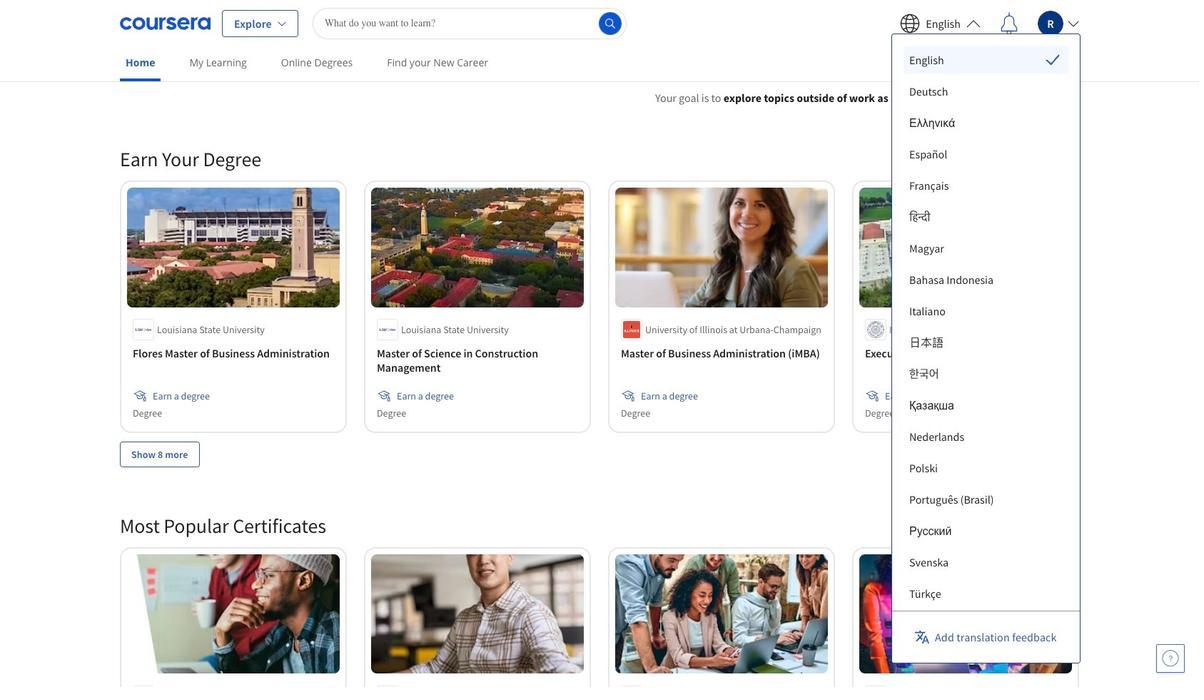 Task type: locate. For each thing, give the bounding box(es) containing it.
coursera image
[[120, 12, 211, 35]]

help center image
[[1162, 650, 1179, 668]]

menu
[[904, 46, 1069, 688]]

None search field
[[313, 7, 627, 39]]

most popular certificates collection element
[[111, 490, 1088, 688]]

radio item
[[904, 46, 1069, 74]]

main content
[[0, 72, 1199, 688]]



Task type: vqa. For each thing, say whether or not it's contained in the screenshot.
Coursera image
yes



Task type: describe. For each thing, give the bounding box(es) containing it.
earn your degree collection element
[[111, 124, 1088, 490]]



